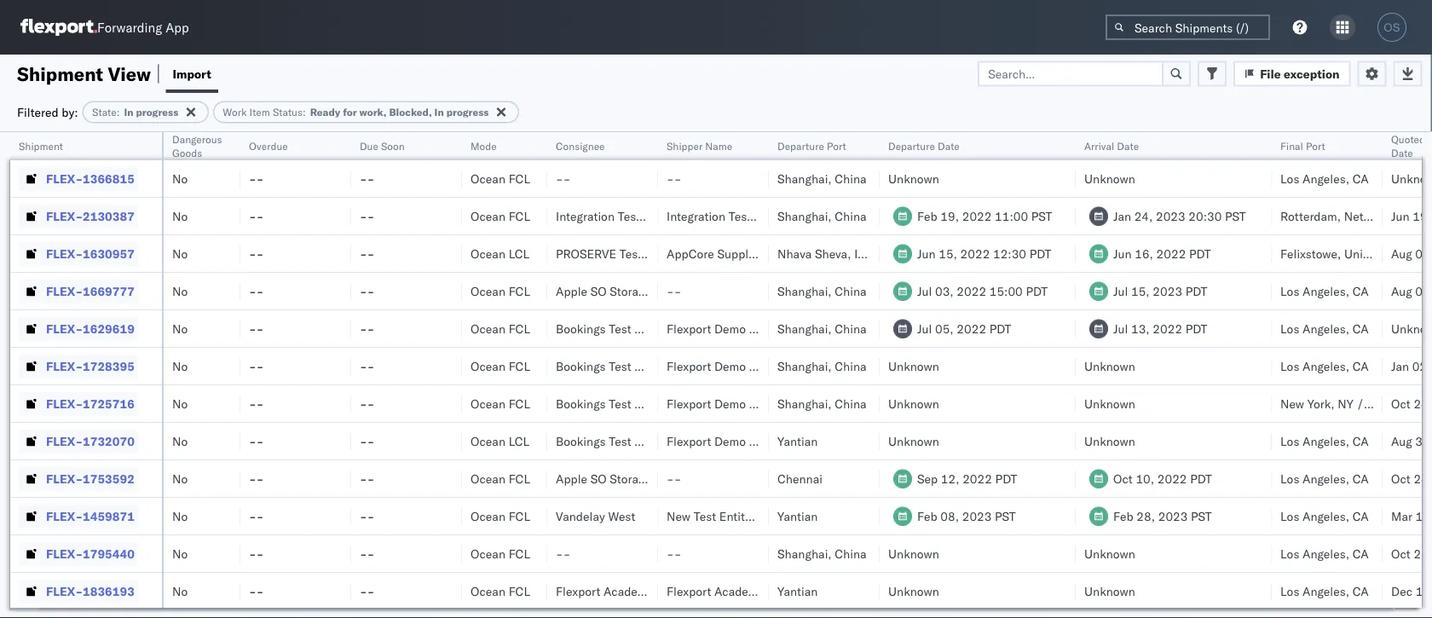 Task type: describe. For each thing, give the bounding box(es) containing it.
newark,
[[1368, 396, 1413, 411]]

oct for --
[[1392, 546, 1411, 561]]

os button
[[1373, 8, 1412, 47]]

jun 16, 2022 pdt
[[1114, 246, 1212, 261]]

2 in from the left
[[435, 106, 444, 119]]

for
[[343, 106, 357, 119]]

jul for jul 05, 2022 pdt
[[918, 321, 932, 336]]

los for 03,
[[1281, 284, 1300, 298]]

1630957
[[83, 246, 135, 261]]

new for new test entity 2
[[667, 509, 691, 524]]

flex- for 1629619
[[46, 321, 83, 336]]

20:30
[[1189, 209, 1222, 223]]

name
[[706, 139, 733, 152]]

1 los angeles, ca from the top
[[1281, 171, 1369, 186]]

3 los angeles, ca from the top
[[1281, 321, 1369, 336]]

flex-1629619
[[46, 321, 135, 336]]

sep 12, 2022 pdt
[[918, 471, 1018, 486]]

2022 for 12,
[[963, 471, 993, 486]]

feb 19, 2022 11:00 pst
[[918, 209, 1053, 223]]

fcl for flex-1459871
[[509, 509, 530, 524]]

fcl for flex-1753592
[[509, 471, 530, 486]]

so for chennai
[[591, 471, 607, 486]]

12,
[[941, 471, 960, 486]]

flex-1836193 button
[[19, 579, 138, 603]]

flex-1366815
[[46, 171, 135, 186]]

demo for jan
[[715, 359, 746, 374]]

final port button
[[1272, 136, 1366, 153]]

flex- for 1725716
[[46, 396, 83, 411]]

flex-1630957
[[46, 246, 135, 261]]

oct 24, for los angeles, ca
[[1392, 471, 1433, 486]]

11:00
[[995, 209, 1029, 223]]

overdue
[[249, 139, 288, 152]]

1795440
[[83, 546, 135, 561]]

2022 for 10,
[[1158, 471, 1188, 486]]

aug for aug 01,
[[1392, 246, 1413, 261]]

flex- for 1669777
[[46, 284, 83, 298]]

angeles, for 19,
[[1303, 584, 1350, 599]]

flex-1732070 button
[[19, 429, 138, 453]]

angeles, for 24,
[[1303, 471, 1350, 486]]

port for departure port
[[827, 139, 847, 152]]

consignee inside button
[[556, 139, 605, 152]]

oct 10, 2022 pdt
[[1114, 471, 1213, 486]]

india
[[855, 246, 882, 261]]

flexport for flex-1629619
[[667, 321, 712, 336]]

flexport for flex-1728395
[[667, 359, 712, 374]]

ocean for 1629619
[[471, 321, 506, 336]]

quoted
[[1392, 133, 1426, 145]]

fcl for flex-1725716
[[509, 396, 530, 411]]

los angeles, ca for 24,
[[1281, 471, 1369, 486]]

ocean fcl for flex-1728395
[[471, 359, 530, 374]]

angeles, for 21,
[[1303, 546, 1350, 561]]

oct for bookings test consignee
[[1392, 396, 1411, 411]]

quoted d
[[1392, 133, 1433, 159]]

ocean fcl for flex-1366815
[[471, 171, 530, 186]]

aug for aug 30,
[[1392, 434, 1413, 449]]

1 : from the left
[[117, 106, 120, 119]]

filtered by:
[[17, 104, 78, 119]]

consignee for 1732070
[[635, 434, 692, 449]]

resize handle column header for final port
[[1363, 132, 1383, 618]]

soon
[[381, 139, 405, 152]]

1 china from the top
[[835, 171, 867, 186]]

work,
[[360, 106, 387, 119]]

york,
[[1308, 396, 1335, 411]]

united
[[1345, 246, 1381, 261]]

west
[[608, 509, 636, 524]]

proserve
[[556, 246, 617, 261]]

1 angeles, from the top
[[1303, 171, 1350, 186]]

new test entity 2
[[667, 509, 762, 524]]

lcl for proserve
[[509, 246, 530, 261]]

0 vertical spatial 24,
[[1135, 209, 1153, 223]]

feb 28, 2023 pst
[[1114, 509, 1212, 524]]

shanghai, for 21,
[[778, 546, 832, 561]]

dangerous goods
[[172, 133, 222, 159]]

2022 for 05,
[[957, 321, 987, 336]]

final
[[1281, 139, 1304, 152]]

flex-2130387
[[46, 209, 135, 223]]

flex-1629619 button
[[19, 317, 138, 341]]

entity
[[720, 509, 751, 524]]

Search Shipments (/) text field
[[1106, 14, 1271, 40]]

view
[[108, 62, 151, 85]]

1 flexport demo shipper co. from the top
[[667, 321, 811, 336]]

file exception
[[1261, 66, 1340, 81]]

ready
[[310, 106, 340, 119]]

los for 24,
[[1281, 471, 1300, 486]]

fcl for flex-1669777
[[509, 284, 530, 298]]

nhava sheva, india
[[778, 246, 882, 261]]

ocean for 1728395
[[471, 359, 506, 374]]

date for arrival date
[[1117, 139, 1139, 152]]

no for flex-1459871
[[172, 509, 188, 524]]

appcore supply ltd
[[667, 246, 775, 261]]

1629619
[[83, 321, 135, 336]]

shipper name
[[667, 139, 733, 152]]

ca for 19,
[[1353, 584, 1369, 599]]

jul 05, 2022 pdt
[[918, 321, 1012, 336]]

ocean for 1725716
[[471, 396, 506, 411]]

ocean lcl for bookings
[[471, 434, 530, 449]]

flexport demo shipper co. for jan
[[667, 359, 811, 374]]

3 angeles, from the top
[[1303, 321, 1350, 336]]

flexport academy (sz) ltd.
[[667, 584, 821, 599]]

flex- for 1366815
[[46, 171, 83, 186]]

pst down oct 10, 2022 pdt at the right bottom
[[1191, 509, 1212, 524]]

flex- for 1732070
[[46, 434, 83, 449]]

china for 02,
[[835, 359, 867, 374]]

2
[[754, 509, 762, 524]]

08,
[[941, 509, 959, 524]]

mar 14,
[[1392, 509, 1433, 524]]

jul 13, 2022 pdt
[[1114, 321, 1208, 336]]

co. for aug
[[794, 434, 811, 449]]

ocean fcl for flex-1629619
[[471, 321, 530, 336]]

1 shanghai, china from the top
[[778, 171, 867, 186]]

jan for jan 02, 
[[1392, 359, 1410, 374]]

oct 24, for new york, ny / newark, nj
[[1392, 396, 1433, 411]]

pdt for jul 13, 2022 pdt
[[1186, 321, 1208, 336]]

academy for (sz)
[[715, 584, 764, 599]]

shanghai, china for 24,
[[778, 396, 867, 411]]

flex-1753592
[[46, 471, 135, 486]]

state : in progress
[[92, 106, 178, 119]]

ca for 21,
[[1353, 546, 1369, 561]]

fcl for flex-2130387
[[509, 209, 530, 223]]

flex- for 1630957
[[46, 246, 83, 261]]

feb for feb 19, 2022 11:00 pst
[[918, 209, 938, 223]]

sheva,
[[815, 246, 852, 261]]

3 ca from the top
[[1353, 321, 1369, 336]]

no for flex-1795440
[[172, 546, 188, 561]]

2 : from the left
[[303, 106, 306, 119]]

flexport for flex-1836193
[[667, 584, 712, 599]]

(sz)
[[767, 584, 796, 599]]

aug 03,
[[1392, 284, 1433, 298]]

resize handle column header for shipper name
[[749, 132, 769, 618]]

02,
[[1413, 359, 1431, 374]]

ocean fcl for flex-1459871
[[471, 509, 530, 524]]

jun for jun 16, 2022 pdt
[[1114, 246, 1132, 261]]

1732070
[[83, 434, 135, 449]]

14,
[[1416, 509, 1433, 524]]

due soon
[[360, 139, 405, 152]]

flex-1366815 button
[[19, 167, 138, 191]]

date for departure date
[[938, 139, 960, 152]]

flexport. image
[[20, 19, 97, 36]]

kingdom
[[1384, 246, 1432, 261]]

departure date button
[[880, 136, 1059, 153]]

app
[[166, 19, 189, 35]]

19, for dec
[[1416, 584, 1433, 599]]

co. for oct
[[794, 396, 811, 411]]

vandelay west
[[556, 509, 636, 524]]

work item status : ready for work, blocked, in progress
[[223, 106, 489, 119]]

4 china from the top
[[835, 321, 867, 336]]

aug for aug 03,
[[1392, 284, 1413, 298]]

28,
[[1137, 509, 1156, 524]]

ny
[[1338, 396, 1354, 411]]

shipper for aug
[[749, 434, 791, 449]]

1 in from the left
[[124, 106, 134, 119]]

1 los from the top
[[1281, 171, 1300, 186]]

dec 19,
[[1392, 584, 1433, 599]]

flex- for 1753592
[[46, 471, 83, 486]]

(us)
[[657, 584, 687, 599]]

jun for jun 19, 
[[1392, 209, 1410, 223]]

los angeles, ca for 21,
[[1281, 546, 1369, 561]]

1 shanghai, from the top
[[778, 171, 832, 186]]

pdt right the 15:00
[[1026, 284, 1048, 298]]

12:30
[[993, 246, 1027, 261]]

4 resize handle column header from the left
[[442, 132, 462, 618]]

4 shanghai, from the top
[[778, 321, 832, 336]]

fcl for flex-1728395
[[509, 359, 530, 374]]

flex-1728395 button
[[19, 354, 138, 378]]

bookings test consignee for flex-1732070
[[556, 434, 692, 449]]

dangerous goods button
[[164, 129, 234, 159]]

/
[[1357, 396, 1365, 411]]

final port
[[1281, 139, 1326, 152]]

05,
[[936, 321, 954, 336]]

forwarding app
[[97, 19, 189, 35]]

01,
[[1416, 246, 1433, 261]]

1 co. from the top
[[794, 321, 811, 336]]

flexport for flex-1732070
[[667, 434, 712, 449]]

rotterdam,
[[1281, 209, 1342, 223]]

test for flex-1629619
[[609, 321, 632, 336]]

bookings for flex-1732070
[[556, 434, 606, 449]]

ocean for 1795440
[[471, 546, 506, 561]]

3 los from the top
[[1281, 321, 1300, 336]]

24, for new york, ny / newark, nj
[[1414, 396, 1433, 411]]

appcore
[[667, 246, 714, 261]]

ocean for 1732070
[[471, 434, 506, 449]]

shipment button
[[10, 136, 145, 153]]

pst down sep 12, 2022 pdt
[[995, 509, 1016, 524]]

no for flex-1630957
[[172, 246, 188, 261]]

flex-1795440 button
[[19, 542, 138, 566]]

demo for aug
[[715, 434, 746, 449]]

pst right 20:30
[[1226, 209, 1247, 223]]

import
[[173, 66, 211, 81]]

ocean fcl for flex-1669777
[[471, 284, 530, 298]]

item
[[250, 106, 270, 119]]

resize handle column header for dangerous goods
[[220, 132, 240, 618]]

flex-1630957 button
[[19, 242, 138, 266]]

03, for aug
[[1416, 284, 1433, 298]]



Task type: vqa. For each thing, say whether or not it's contained in the screenshot.


Task type: locate. For each thing, give the bounding box(es) containing it.
5 angeles, from the top
[[1303, 434, 1350, 449]]

shipper name button
[[658, 136, 752, 153]]

1 vertical spatial aug
[[1392, 284, 1413, 298]]

forwarding app link
[[20, 19, 189, 36]]

2 date from the left
[[1117, 139, 1139, 152]]

file
[[1261, 66, 1281, 81]]

flex- down flex-1459871 button
[[46, 546, 83, 561]]

21,
[[1414, 546, 1433, 561]]

feb up jun 15, 2022 12:30 pdt
[[918, 209, 938, 223]]

fcl for flex-1366815
[[509, 171, 530, 186]]

1 horizontal spatial port
[[1306, 139, 1326, 152]]

2022 left 12:30 at the right of page
[[961, 246, 990, 261]]

aug 30,
[[1392, 434, 1433, 449]]

flex- down 'flex-2130387' button
[[46, 246, 83, 261]]

flex- down flex-1630957 button
[[46, 284, 83, 298]]

shanghai, china for 19,
[[778, 209, 867, 223]]

flex-1753592 button
[[19, 467, 138, 491]]

ca for 30,
[[1353, 434, 1369, 449]]

academy for (us)
[[604, 584, 653, 599]]

blocked,
[[389, 106, 432, 119]]

4 shanghai, china from the top
[[778, 321, 867, 336]]

0 vertical spatial lcl
[[509, 246, 530, 261]]

1 flex- from the top
[[46, 171, 83, 186]]

pdt
[[1030, 246, 1052, 261], [1190, 246, 1212, 261], [1026, 284, 1048, 298], [1186, 284, 1208, 298], [990, 321, 1012, 336], [1186, 321, 1208, 336], [996, 471, 1018, 486], [1191, 471, 1213, 486]]

oct left the 10,
[[1114, 471, 1133, 486]]

2023
[[1156, 209, 1186, 223], [1153, 284, 1183, 298], [963, 509, 992, 524], [1159, 509, 1188, 524]]

departure date
[[889, 139, 960, 152]]

1 vertical spatial new
[[667, 509, 691, 524]]

so
[[591, 284, 607, 298], [591, 471, 607, 486]]

2022 right 12, at bottom
[[963, 471, 993, 486]]

11 resize handle column header from the left
[[1363, 132, 1383, 618]]

not
[[682, 284, 706, 298], [682, 471, 706, 486]]

flex- down flex-1366815 button
[[46, 209, 83, 223]]

10 no from the top
[[172, 509, 188, 524]]

no for flex-1629619
[[172, 321, 188, 336]]

0 vertical spatial new
[[1281, 396, 1305, 411]]

feb left 28,
[[1114, 509, 1134, 524]]

flex- inside "flex-1669777" button
[[46, 284, 83, 298]]

: down view
[[117, 106, 120, 119]]

1 vertical spatial ocean lcl
[[471, 434, 530, 449]]

filtered
[[17, 104, 59, 119]]

shanghai, for 24,
[[778, 396, 832, 411]]

1 vertical spatial lcl
[[509, 434, 530, 449]]

9 no from the top
[[172, 471, 188, 486]]

forwarding
[[97, 19, 162, 35]]

pdt up feb 08, 2023 pst on the right
[[996, 471, 1018, 486]]

19, up 01,
[[1413, 209, 1432, 223]]

ocean for 1669777
[[471, 284, 506, 298]]

port inside "final port" button
[[1306, 139, 1326, 152]]

4 no from the top
[[172, 284, 188, 298]]

chennai
[[778, 471, 823, 486]]

1753592
[[83, 471, 135, 486]]

consignee for 1728395
[[635, 359, 692, 374]]

no for flex-1732070
[[172, 434, 188, 449]]

los angeles, ca for 19,
[[1281, 584, 1369, 599]]

1 vertical spatial not
[[682, 471, 706, 486]]

0 vertical spatial so
[[591, 284, 607, 298]]

2022 right 16,
[[1157, 246, 1187, 261]]

0 horizontal spatial in
[[124, 106, 134, 119]]

flex- inside flex-1732070 button
[[46, 434, 83, 449]]

academy right inc.
[[715, 584, 764, 599]]

use) down appcore supply ltd
[[709, 284, 740, 298]]

2 progress from the left
[[447, 106, 489, 119]]

2 ocean fcl from the top
[[471, 209, 530, 223]]

1 vertical spatial jan
[[1392, 359, 1410, 374]]

flex-2130387 button
[[19, 204, 138, 228]]

6 ca from the top
[[1353, 471, 1369, 486]]

flex- down flex-1725716 button
[[46, 434, 83, 449]]

9 fcl from the top
[[509, 546, 530, 561]]

1 horizontal spatial :
[[303, 106, 306, 119]]

work
[[223, 106, 247, 119]]

1 horizontal spatial progress
[[447, 106, 489, 119]]

ocean fcl for flex-1836193
[[471, 584, 530, 599]]

academy left (us)
[[604, 584, 653, 599]]

1 ocean from the top
[[471, 171, 506, 186]]

1728395
[[83, 359, 135, 374]]

aug left 01,
[[1392, 246, 1413, 261]]

bookings for flex-1725716
[[556, 396, 606, 411]]

8 los from the top
[[1281, 546, 1300, 561]]

2023 for 24,
[[1156, 209, 1186, 223]]

so for shanghai, china
[[591, 284, 607, 298]]

departure port
[[778, 139, 847, 152]]

flex- down flex-1795440 button
[[46, 584, 83, 599]]

unknow for --
[[1392, 171, 1433, 186]]

jul left 05,
[[918, 321, 932, 336]]

resize handle column header for arrival date
[[1252, 132, 1272, 618]]

unknown
[[889, 171, 940, 186], [1085, 171, 1136, 186], [889, 359, 940, 374], [1085, 359, 1136, 374], [889, 396, 940, 411], [1085, 396, 1136, 411], [889, 434, 940, 449], [1085, 434, 1136, 449], [889, 546, 940, 561], [1085, 546, 1136, 561], [889, 584, 940, 599], [1085, 584, 1136, 599]]

jul for jul 13, 2022 pdt
[[1114, 321, 1129, 336]]

7 flex- from the top
[[46, 396, 83, 411]]

1 vertical spatial so
[[591, 471, 607, 486]]

flex- down flex-1732070 button
[[46, 471, 83, 486]]

(do down the account
[[654, 284, 679, 298]]

jun right india
[[918, 246, 936, 261]]

1 fcl from the top
[[509, 171, 530, 186]]

3 aug from the top
[[1392, 434, 1413, 449]]

19, up jun 15, 2022 12:30 pdt
[[941, 209, 959, 223]]

aug 01,
[[1392, 246, 1433, 261]]

7 ocean fcl from the top
[[471, 471, 530, 486]]

(do up new test entity 2
[[654, 471, 679, 486]]

0 vertical spatial use)
[[709, 284, 740, 298]]

new left entity
[[667, 509, 691, 524]]

1 horizontal spatial departure
[[889, 139, 935, 152]]

9 angeles, from the top
[[1303, 584, 1350, 599]]

7 angeles, from the top
[[1303, 509, 1350, 524]]

0 vertical spatial ocean lcl
[[471, 246, 530, 261]]

flex- inside 'flex-1753592' button
[[46, 471, 83, 486]]

demo for oct
[[715, 396, 746, 411]]

flex-1459871 button
[[19, 504, 138, 528]]

0 horizontal spatial jun
[[918, 246, 936, 261]]

angeles, for 03,
[[1303, 284, 1350, 298]]

oct left 21,
[[1392, 546, 1411, 561]]

port inside "departure port" button
[[827, 139, 847, 152]]

so up vandelay west
[[591, 471, 607, 486]]

5 los from the top
[[1281, 434, 1300, 449]]

pdt for jun 16, 2022 pdt
[[1190, 246, 1212, 261]]

3 resize handle column header from the left
[[331, 132, 351, 618]]

5 fcl from the top
[[509, 359, 530, 374]]

8 ocean fcl from the top
[[471, 509, 530, 524]]

china for 03,
[[835, 284, 867, 298]]

china for 19,
[[835, 209, 867, 223]]

6 angeles, from the top
[[1303, 471, 1350, 486]]

jul 03, 2022 15:00 pdt
[[918, 284, 1048, 298]]

ocean for 1459871
[[471, 509, 506, 524]]

7 ocean from the top
[[471, 396, 506, 411]]

flex-1725716 button
[[19, 392, 138, 416]]

0 horizontal spatial jan
[[1114, 209, 1132, 223]]

bookings
[[556, 321, 606, 336], [556, 359, 606, 374], [556, 396, 606, 411], [556, 434, 606, 449]]

9 resize handle column header from the left
[[1056, 132, 1076, 618]]

inc.
[[690, 584, 711, 599]]

1725716
[[83, 396, 135, 411]]

los for 19,
[[1281, 584, 1300, 599]]

1 departure from the left
[[778, 139, 825, 152]]

: left ready
[[303, 106, 306, 119]]

progress up mode
[[447, 106, 489, 119]]

resize handle column header for mode
[[527, 132, 548, 618]]

1 unknow from the top
[[1392, 171, 1433, 186]]

2 bookings test consignee from the top
[[556, 359, 692, 374]]

7 shanghai, china from the top
[[778, 546, 867, 561]]

0 vertical spatial apple so storage (do not use)
[[556, 284, 740, 298]]

ocean fcl for flex-1795440
[[471, 546, 530, 561]]

1 03, from the left
[[936, 284, 954, 298]]

aug down the kingdom
[[1392, 284, 1413, 298]]

3 ocean fcl from the top
[[471, 284, 530, 298]]

oct left nj at the right of page
[[1392, 396, 1411, 411]]

flexport demo shipper co.
[[667, 321, 811, 336], [667, 359, 811, 374], [667, 396, 811, 411], [667, 434, 811, 449]]

24,
[[1135, 209, 1153, 223], [1414, 396, 1433, 411], [1414, 471, 1433, 486]]

2 los angeles, ca from the top
[[1281, 284, 1369, 298]]

angeles,
[[1303, 171, 1350, 186], [1303, 284, 1350, 298], [1303, 321, 1350, 336], [1303, 359, 1350, 374], [1303, 434, 1350, 449], [1303, 471, 1350, 486], [1303, 509, 1350, 524], [1303, 546, 1350, 561], [1303, 584, 1350, 599]]

resize handle column header for shipment
[[142, 132, 162, 618]]

1 horizontal spatial jun
[[1114, 246, 1132, 261]]

no for flex-1725716
[[172, 396, 188, 411]]

flex-1669777 button
[[19, 279, 138, 303]]

ocean for 1836193
[[471, 584, 506, 599]]

1 bookings test consignee from the top
[[556, 321, 692, 336]]

2 apple from the top
[[556, 471, 588, 486]]

in right 'state'
[[124, 106, 134, 119]]

dec
[[1392, 584, 1413, 599]]

shipment up by:
[[17, 62, 103, 85]]

flex- down 'flex-1753592' button
[[46, 509, 83, 524]]

test for flex-1728395
[[609, 359, 632, 374]]

flex- inside flex-1728395 button
[[46, 359, 83, 374]]

jul 15, 2023 pdt
[[1114, 284, 1208, 298]]

15, for jul
[[1132, 284, 1150, 298]]

6 los angeles, ca from the top
[[1281, 471, 1369, 486]]

1 vertical spatial apple so storage (do not use)
[[556, 471, 740, 486]]

flex- inside flex-1629619 button
[[46, 321, 83, 336]]

shanghai,
[[778, 171, 832, 186], [778, 209, 832, 223], [778, 284, 832, 298], [778, 321, 832, 336], [778, 359, 832, 374], [778, 396, 832, 411], [778, 546, 832, 561]]

use) up new test entity 2
[[709, 471, 740, 486]]

flex- inside flex-1795440 button
[[46, 546, 83, 561]]

1 academy from the left
[[604, 584, 653, 599]]

10,
[[1136, 471, 1155, 486]]

8 los angeles, ca from the top
[[1281, 546, 1369, 561]]

24, down 30,
[[1414, 471, 1433, 486]]

6 resize handle column header from the left
[[638, 132, 658, 618]]

pdt down 20:30
[[1190, 246, 1212, 261]]

15, up 'jul 03, 2022 15:00 pdt'
[[939, 246, 958, 261]]

flex- inside 'flex-2130387' button
[[46, 209, 83, 223]]

(do for shanghai, china
[[654, 284, 679, 298]]

storage for shanghai, china
[[610, 284, 651, 298]]

1669777
[[83, 284, 135, 298]]

1 horizontal spatial in
[[435, 106, 444, 119]]

10 fcl from the top
[[509, 584, 530, 599]]

not for shanghai, china
[[682, 284, 706, 298]]

so down proserve
[[591, 284, 607, 298]]

1459871
[[83, 509, 135, 524]]

0 horizontal spatial departure
[[778, 139, 825, 152]]

shipper inside shipper name button
[[667, 139, 703, 152]]

0 horizontal spatial date
[[938, 139, 960, 152]]

pdt up feb 28, 2023 pst
[[1191, 471, 1213, 486]]

0 horizontal spatial port
[[827, 139, 847, 152]]

jan up the jun 16, 2022 pdt
[[1114, 209, 1132, 223]]

19, right dec
[[1416, 584, 1433, 599]]

felixstowe,
[[1281, 246, 1342, 261]]

progress down view
[[136, 106, 178, 119]]

19,
[[941, 209, 959, 223], [1413, 209, 1432, 223], [1416, 584, 1433, 599]]

8 no from the top
[[172, 434, 188, 449]]

13,
[[1132, 321, 1150, 336]]

4 angeles, from the top
[[1303, 359, 1350, 374]]

apple for chennai
[[556, 471, 588, 486]]

apple so storage (do not use) down the account
[[556, 284, 740, 298]]

2 (do from the top
[[654, 471, 679, 486]]

2 vertical spatial yantian
[[778, 584, 818, 599]]

new
[[1281, 396, 1305, 411], [667, 509, 691, 524]]

1 vertical spatial (do
[[654, 471, 679, 486]]

4 bookings from the top
[[556, 434, 606, 449]]

dangerous
[[172, 133, 222, 145]]

flex- down "flex-1669777" button
[[46, 321, 83, 336]]

2 oct 24, from the top
[[1392, 471, 1433, 486]]

date right "arrival" at the right top of the page
[[1117, 139, 1139, 152]]

2 apple so storage (do not use) from the top
[[556, 471, 740, 486]]

jul for jul 15, 2023 pdt
[[1114, 284, 1129, 298]]

2022 for 15,
[[961, 246, 990, 261]]

0 vertical spatial 15,
[[939, 246, 958, 261]]

jun up the kingdom
[[1392, 209, 1410, 223]]

9 ocean fcl from the top
[[471, 546, 530, 561]]

1 so from the top
[[591, 284, 607, 298]]

3 bookings from the top
[[556, 396, 606, 411]]

0 vertical spatial unknow
[[1392, 171, 1433, 186]]

0 horizontal spatial progress
[[136, 106, 178, 119]]

pdt right 12:30 at the right of page
[[1030, 246, 1052, 261]]

0 horizontal spatial academy
[[604, 584, 653, 599]]

oct 24, down aug 30,
[[1392, 471, 1433, 486]]

test for flex-1732070
[[609, 434, 632, 449]]

-
[[249, 171, 256, 186], [256, 171, 264, 186], [360, 171, 367, 186], [367, 171, 375, 186], [556, 171, 563, 186], [563, 171, 571, 186], [667, 171, 674, 186], [674, 171, 682, 186], [249, 209, 256, 223], [256, 209, 264, 223], [360, 209, 367, 223], [367, 209, 375, 223], [249, 246, 256, 261], [256, 246, 264, 261], [360, 246, 367, 261], [367, 246, 375, 261], [249, 284, 256, 298], [256, 284, 264, 298], [360, 284, 367, 298], [367, 284, 375, 298], [667, 284, 674, 298], [674, 284, 682, 298], [249, 321, 256, 336], [256, 321, 264, 336], [360, 321, 367, 336], [367, 321, 375, 336], [249, 359, 256, 374], [256, 359, 264, 374], [360, 359, 367, 374], [367, 359, 375, 374], [249, 396, 256, 411], [256, 396, 264, 411], [360, 396, 367, 411], [367, 396, 375, 411], [249, 434, 256, 449], [256, 434, 264, 449], [360, 434, 367, 449], [367, 434, 375, 449], [249, 471, 256, 486], [256, 471, 264, 486], [360, 471, 367, 486], [367, 471, 375, 486], [667, 471, 674, 486], [674, 471, 682, 486], [249, 509, 256, 524], [256, 509, 264, 524], [360, 509, 367, 524], [367, 509, 375, 524], [249, 546, 256, 561], [256, 546, 264, 561], [360, 546, 367, 561], [367, 546, 375, 561], [556, 546, 563, 561], [563, 546, 571, 561], [667, 546, 674, 561], [674, 546, 682, 561], [249, 584, 256, 599], [256, 584, 264, 599], [360, 584, 367, 599], [367, 584, 375, 599]]

jan left 02,
[[1392, 359, 1410, 374]]

7 no from the top
[[172, 396, 188, 411]]

ca for 02,
[[1353, 359, 1369, 374]]

2022 right 13,
[[1153, 321, 1183, 336]]

d
[[1429, 133, 1433, 145]]

angeles, for 30,
[[1303, 434, 1350, 449]]

los angeles, ca
[[1281, 171, 1369, 186], [1281, 284, 1369, 298], [1281, 321, 1369, 336], [1281, 359, 1369, 374], [1281, 434, 1369, 449], [1281, 471, 1369, 486], [1281, 509, 1369, 524], [1281, 546, 1369, 561], [1281, 584, 1369, 599]]

ca for 14,
[[1353, 509, 1369, 524]]

1 horizontal spatial academy
[[715, 584, 764, 599]]

2023 right 08,
[[963, 509, 992, 524]]

0 vertical spatial yantian
[[778, 434, 818, 449]]

due
[[360, 139, 379, 152]]

resize handle column header for departure date
[[1056, 132, 1076, 618]]

los for 30,
[[1281, 434, 1300, 449]]

6 ocean fcl from the top
[[471, 396, 530, 411]]

3 ocean from the top
[[471, 246, 506, 261]]

1 use) from the top
[[709, 284, 740, 298]]

2023 down the jun 16, 2022 pdt
[[1153, 284, 1183, 298]]

china for 24,
[[835, 396, 867, 411]]

jan for jan 24, 2023 20:30 pst
[[1114, 209, 1132, 223]]

test
[[620, 246, 642, 261], [609, 321, 632, 336], [609, 359, 632, 374], [609, 396, 632, 411], [609, 434, 632, 449], [694, 509, 717, 524]]

1 horizontal spatial 15,
[[1132, 284, 1150, 298]]

departure for departure date
[[889, 139, 935, 152]]

11 flex- from the top
[[46, 546, 83, 561]]

11 ocean from the top
[[471, 546, 506, 561]]

los for 21,
[[1281, 546, 1300, 561]]

12 ocean from the top
[[471, 584, 506, 599]]

6 shanghai, from the top
[[778, 396, 832, 411]]

2022 left the 15:00
[[957, 284, 987, 298]]

jun for jun 15, 2022 12:30 pdt
[[918, 246, 936, 261]]

supply
[[718, 246, 755, 261]]

new york, ny / newark, nj
[[1281, 396, 1429, 411]]

1 (do from the top
[[654, 284, 679, 298]]

bookings for flex-1629619
[[556, 321, 606, 336]]

flex- inside flex-1630957 button
[[46, 246, 83, 261]]

los angeles, ca for 14,
[[1281, 509, 1369, 524]]

1 ca from the top
[[1353, 171, 1369, 186]]

24, right newark,
[[1414, 396, 1433, 411]]

2 aug from the top
[[1392, 284, 1413, 298]]

03, down 01,
[[1416, 284, 1433, 298]]

pdt down the 15:00
[[990, 321, 1012, 336]]

yantian for 2
[[778, 509, 818, 524]]

apple so storage (do not use) up west on the left bottom
[[556, 471, 740, 486]]

flexport for flex-1725716
[[667, 396, 712, 411]]

pdt down the jun 16, 2022 pdt
[[1186, 284, 1208, 298]]

not down appcore on the left of page
[[682, 284, 706, 298]]

1 horizontal spatial new
[[1281, 396, 1305, 411]]

3 flex- from the top
[[46, 246, 83, 261]]

2 use) from the top
[[709, 471, 740, 486]]

1 vertical spatial yantian
[[778, 509, 818, 524]]

sep
[[918, 471, 938, 486]]

8 ca from the top
[[1353, 546, 1369, 561]]

oct up mar
[[1392, 471, 1411, 486]]

0 vertical spatial jan
[[1114, 209, 1132, 223]]

16,
[[1135, 246, 1154, 261]]

flex- inside flex-1366815 button
[[46, 171, 83, 186]]

jul up jul 13, 2022 pdt
[[1114, 284, 1129, 298]]

shipper
[[667, 139, 703, 152], [749, 321, 791, 336], [749, 359, 791, 374], [749, 396, 791, 411], [749, 434, 791, 449]]

shipment
[[17, 62, 103, 85], [19, 139, 63, 152]]

no for flex-1366815
[[172, 171, 188, 186]]

account
[[645, 246, 690, 261]]

jul up jul 05, 2022 pdt at the right bottom
[[918, 284, 932, 298]]

no for flex-1836193
[[172, 584, 188, 599]]

flex- inside flex-1836193 button
[[46, 584, 83, 599]]

not up new test entity 2
[[682, 471, 706, 486]]

6 fcl from the top
[[509, 396, 530, 411]]

1366815
[[83, 171, 135, 186]]

1 demo from the top
[[715, 321, 746, 336]]

2 horizontal spatial jun
[[1392, 209, 1410, 223]]

flex- inside flex-1725716 button
[[46, 396, 83, 411]]

7 los angeles, ca from the top
[[1281, 509, 1369, 524]]

03, up 05,
[[936, 284, 954, 298]]

2 flex- from the top
[[46, 209, 83, 223]]

storage down proserve test account
[[610, 284, 651, 298]]

shipment down filtered
[[19, 139, 63, 152]]

2 bookings from the top
[[556, 359, 606, 374]]

ocean lcl for proserve
[[471, 246, 530, 261]]

by:
[[62, 104, 78, 119]]

feb left 08,
[[918, 509, 938, 524]]

2022 right the 10,
[[1158, 471, 1188, 486]]

03,
[[936, 284, 954, 298], [1416, 284, 1433, 298]]

flex-1732070
[[46, 434, 135, 449]]

shipment inside 'shipment' button
[[19, 139, 63, 152]]

oct 24, down jan 02,
[[1392, 396, 1433, 411]]

2 vertical spatial 24,
[[1414, 471, 1433, 486]]

8 flex- from the top
[[46, 434, 83, 449]]

resize handle column header for departure port
[[860, 132, 880, 618]]

0 vertical spatial shipment
[[17, 62, 103, 85]]

flex- down flex-1728395 button
[[46, 396, 83, 411]]

1 vertical spatial apple
[[556, 471, 588, 486]]

quoted d button
[[1383, 129, 1433, 159]]

0 horizontal spatial 03,
[[936, 284, 954, 298]]

3 fcl from the top
[[509, 284, 530, 298]]

resize handle column header for consignee
[[638, 132, 658, 618]]

in right the "blocked,"
[[435, 106, 444, 119]]

consignee button
[[548, 136, 641, 153]]

7 china from the top
[[835, 546, 867, 561]]

0 vertical spatial (do
[[654, 284, 679, 298]]

2 demo from the top
[[715, 359, 746, 374]]

0 vertical spatial aug
[[1392, 246, 1413, 261]]

1 vertical spatial 15,
[[1132, 284, 1150, 298]]

test for flex-1725716
[[609, 396, 632, 411]]

1 vertical spatial oct 24,
[[1392, 471, 1433, 486]]

flex- down 'shipment' button
[[46, 171, 83, 186]]

9 flex- from the top
[[46, 471, 83, 486]]

1 vertical spatial storage
[[610, 471, 651, 486]]

2 vertical spatial aug
[[1392, 434, 1413, 449]]

1 vertical spatial unknow
[[1392, 321, 1433, 336]]

7 shanghai, from the top
[[778, 546, 832, 561]]

consignee for 1725716
[[635, 396, 692, 411]]

24, up 16,
[[1135, 209, 1153, 223]]

03, for jul
[[936, 284, 954, 298]]

1 horizontal spatial jan
[[1392, 359, 1410, 374]]

pdt down jul 15, 2023 pdt
[[1186, 321, 1208, 336]]

flex-1725716
[[46, 396, 135, 411]]

4 ocean fcl from the top
[[471, 321, 530, 336]]

flex- down flex-1629619 button
[[46, 359, 83, 374]]

shanghai, china for 03,
[[778, 284, 867, 298]]

0 vertical spatial apple
[[556, 284, 588, 298]]

unknow up jan 02,
[[1392, 321, 1433, 336]]

port for final port
[[1306, 139, 1326, 152]]

flex-1669777
[[46, 284, 135, 298]]

los angeles, ca for 30,
[[1281, 434, 1369, 449]]

2023 left 20:30
[[1156, 209, 1186, 223]]

aug left 30,
[[1392, 434, 1413, 449]]

apple so storage (do not use) for chennai
[[556, 471, 740, 486]]

date up feb 19, 2022 11:00 pst
[[938, 139, 960, 152]]

jun 15, 2022 12:30 pdt
[[918, 246, 1052, 261]]

resize handle column header
[[142, 132, 162, 618], [220, 132, 240, 618], [331, 132, 351, 618], [442, 132, 462, 618], [527, 132, 548, 618], [638, 132, 658, 618], [749, 132, 769, 618], [860, 132, 880, 618], [1056, 132, 1076, 618], [1252, 132, 1272, 618], [1363, 132, 1383, 618]]

0 horizontal spatial 15,
[[939, 246, 958, 261]]

arrival
[[1085, 139, 1115, 152]]

ca for 03,
[[1353, 284, 1369, 298]]

10 ocean from the top
[[471, 509, 506, 524]]

3 shanghai, china from the top
[[778, 284, 867, 298]]

1 vertical spatial 24,
[[1414, 396, 1433, 411]]

lcl for bookings
[[509, 434, 530, 449]]

4 flex- from the top
[[46, 284, 83, 298]]

19, for feb
[[941, 209, 959, 223]]

2 ca from the top
[[1353, 284, 1369, 298]]

3 bookings test consignee from the top
[[556, 396, 692, 411]]

mar
[[1392, 509, 1413, 524]]

flex- inside flex-1459871 button
[[46, 509, 83, 524]]

0 vertical spatial oct 24,
[[1392, 396, 1433, 411]]

0 horizontal spatial new
[[667, 509, 691, 524]]

2023 right 28,
[[1159, 509, 1188, 524]]

ocean
[[471, 171, 506, 186], [471, 209, 506, 223], [471, 246, 506, 261], [471, 284, 506, 298], [471, 321, 506, 336], [471, 359, 506, 374], [471, 396, 506, 411], [471, 434, 506, 449], [471, 471, 506, 486], [471, 509, 506, 524], [471, 546, 506, 561], [471, 584, 506, 599]]

pst right "11:00"
[[1032, 209, 1053, 223]]

pst
[[1032, 209, 1053, 223], [1226, 209, 1247, 223], [995, 509, 1016, 524], [1191, 509, 1212, 524]]

shipper for jan
[[749, 359, 791, 374]]

7 fcl from the top
[[509, 471, 530, 486]]

Search... text field
[[978, 61, 1164, 87]]

storage up west on the left bottom
[[610, 471, 651, 486]]

1 vertical spatial use)
[[709, 471, 740, 486]]

1 apple from the top
[[556, 284, 588, 298]]

shanghai, china for 21,
[[778, 546, 867, 561]]

5 no from the top
[[172, 321, 188, 336]]

0 vertical spatial not
[[682, 284, 706, 298]]

new left the york,
[[1281, 396, 1305, 411]]

los angeles, ca for 03,
[[1281, 284, 1369, 298]]

pdt for sep 12, 2022 pdt
[[996, 471, 1018, 486]]

1 horizontal spatial date
[[1117, 139, 1139, 152]]

exception
[[1284, 66, 1340, 81]]

apple up vandelay
[[556, 471, 588, 486]]

2022 for 19,
[[963, 209, 992, 223]]

unknow down quoted d
[[1392, 171, 1433, 186]]

1 horizontal spatial 03,
[[1416, 284, 1433, 298]]

shanghai, for 19,
[[778, 209, 832, 223]]

2 co. from the top
[[794, 359, 811, 374]]

bookings test consignee for flex-1728395
[[556, 359, 692, 374]]

rotterdam, netherlands
[[1281, 209, 1411, 223]]

apple down proserve
[[556, 284, 588, 298]]

shipper for oct
[[749, 396, 791, 411]]

5 flex- from the top
[[46, 321, 83, 336]]

15, up 13,
[[1132, 284, 1150, 298]]

10 ocean fcl from the top
[[471, 584, 530, 599]]

port
[[827, 139, 847, 152], [1306, 139, 1326, 152]]

2022 right 05,
[[957, 321, 987, 336]]

mode
[[471, 139, 497, 152]]

oct 21,
[[1392, 546, 1433, 561]]

nj
[[1416, 396, 1429, 411]]

1 progress from the left
[[136, 106, 178, 119]]

0 vertical spatial storage
[[610, 284, 651, 298]]

los
[[1281, 171, 1300, 186], [1281, 284, 1300, 298], [1281, 321, 1300, 336], [1281, 359, 1300, 374], [1281, 434, 1300, 449], [1281, 471, 1300, 486], [1281, 509, 1300, 524], [1281, 546, 1300, 561], [1281, 584, 1300, 599]]

10 flex- from the top
[[46, 509, 83, 524]]

jul left 13,
[[1114, 321, 1129, 336]]

bookings test consignee for flex-1725716
[[556, 396, 692, 411]]

2 yantian from the top
[[778, 509, 818, 524]]

2022 left "11:00"
[[963, 209, 992, 223]]

goods
[[172, 146, 202, 159]]

1 vertical spatial shipment
[[19, 139, 63, 152]]

flex- for 1459871
[[46, 509, 83, 524]]

angeles, for 14,
[[1303, 509, 1350, 524]]

jun left 16,
[[1114, 246, 1132, 261]]

12 flex- from the top
[[46, 584, 83, 599]]

flex-1836193
[[46, 584, 135, 599]]

2 not from the top
[[682, 471, 706, 486]]

0 horizontal spatial :
[[117, 106, 120, 119]]



